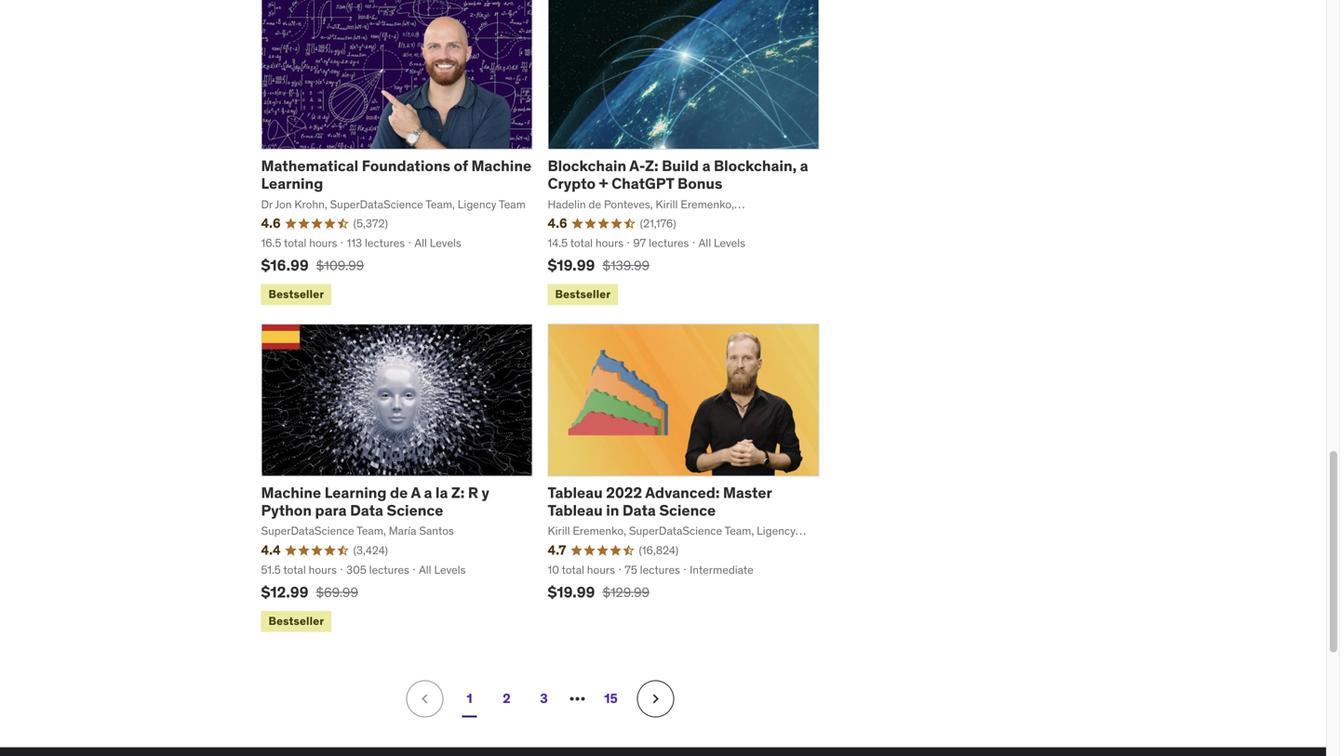 Task type: vqa. For each thing, say whether or not it's contained in the screenshot.
web development masterclass - online certification course
no



Task type: describe. For each thing, give the bounding box(es) containing it.
lectures for bonus
[[649, 236, 689, 250]]

a-
[[629, 156, 645, 175]]

2 link
[[488, 681, 525, 718]]

total for blockchain a-z: build a blockchain, a crypto + chatgpt bonus
[[570, 236, 593, 250]]

all for bonus
[[699, 236, 711, 250]]

(21,176)
[[640, 216, 676, 231]]

51.5 total hours
[[261, 563, 337, 577]]

team inside mathematical foundations of machine learning dr jon krohn, superdatascience team, ligency team
[[499, 197, 526, 212]]

1 link
[[451, 681, 488, 718]]

2 tableau from the top
[[548, 501, 603, 520]]

113 lectures
[[347, 236, 405, 250]]

levels for build
[[714, 236, 746, 250]]

advanced:
[[645, 483, 720, 502]]

team, inside tableau 2022 advanced: master tableau in data science kirill eremenko, superdatascience team, ligency team
[[725, 524, 754, 539]]

$16.99 $109.99
[[261, 256, 364, 275]]

97
[[633, 236, 646, 250]]

all for ligency
[[415, 236, 427, 250]]

bestseller for $19.99
[[555, 287, 611, 302]]

ellipsis image
[[566, 688, 589, 711]]

z: inside machine learning de a a la z: r y python para data science superdatascience team, maría santos
[[451, 483, 465, 502]]

superdatascience inside tableau 2022 advanced: master tableau in data science kirill eremenko, superdatascience team, ligency team
[[629, 524, 722, 539]]

machine inside mathematical foundations of machine learning dr jon krohn, superdatascience team, ligency team
[[471, 156, 532, 175]]

$19.99 $139.99
[[548, 256, 650, 275]]

total for machine learning de a a la z: r y python para data science
[[283, 563, 306, 577]]

kirill inside the blockchain a-z: build a blockchain, a crypto + chatgpt bonus hadelin de ponteves, kirill eremenko, superdatascience team, ligency team
[[656, 197, 678, 212]]

ligency inside mathematical foundations of machine learning dr jon krohn, superdatascience team, ligency team
[[458, 197, 497, 212]]

305
[[346, 563, 366, 577]]

blockchain
[[548, 156, 626, 175]]

$19.99 for tableau 2022 advanced: master tableau in data science
[[548, 583, 595, 602]]

+
[[599, 174, 608, 193]]

hours for mathematical
[[309, 236, 337, 250]]

learning inside machine learning de a a la z: r y python para data science superdatascience team, maría santos
[[325, 483, 387, 502]]

data inside machine learning de a a la z: r y python para data science superdatascience team, maría santos
[[350, 501, 383, 520]]

machine learning de a a la z: r y python para data science link
[[261, 483, 490, 520]]

de inside machine learning de a a la z: r y python para data science superdatascience team, maría santos
[[390, 483, 408, 502]]

$139.99
[[603, 258, 650, 274]]

mathematical
[[261, 156, 359, 175]]

15
[[604, 691, 618, 707]]

total for tableau 2022 advanced: master tableau in data science
[[562, 563, 584, 577]]

team, inside the blockchain a-z: build a blockchain, a crypto + chatgpt bonus hadelin de ponteves, kirill eremenko, superdatascience team, ligency team
[[643, 213, 673, 227]]

of
[[454, 156, 468, 175]]

eremenko, inside the blockchain a-z: build a blockchain, a crypto + chatgpt bonus hadelin de ponteves, kirill eremenko, superdatascience team, ligency team
[[681, 197, 734, 212]]

all levels for ligency
[[415, 236, 461, 250]]

python
[[261, 501, 312, 520]]

4.6 for krohn,
[[261, 215, 281, 232]]

master
[[723, 483, 772, 502]]

bestseller for $16.99
[[269, 287, 324, 302]]

total for mathematical foundations of machine learning
[[284, 236, 307, 250]]

jon
[[275, 197, 292, 212]]

bestseller for $12.99
[[269, 614, 324, 629]]

3 link
[[525, 681, 563, 718]]

team, inside machine learning de a a la z: r y python para data science superdatascience team, maría santos
[[357, 524, 386, 539]]

machine inside machine learning de a a la z: r y python para data science superdatascience team, maría santos
[[261, 483, 321, 502]]

intermediate
[[690, 563, 754, 577]]

superdatascience inside machine learning de a a la z: r y python para data science superdatascience team, maría santos
[[261, 524, 354, 539]]

305 lectures
[[346, 563, 409, 577]]

lectures for ligency
[[365, 236, 405, 250]]

1
[[467, 691, 472, 707]]

data inside tableau 2022 advanced: master tableau in data science kirill eremenko, superdatascience team, ligency team
[[623, 501, 656, 520]]

5372 reviews element
[[353, 216, 388, 232]]

bonus
[[678, 174, 723, 193]]

de inside the blockchain a-z: build a blockchain, a crypto + chatgpt bonus hadelin de ponteves, kirill eremenko, superdatascience team, ligency team
[[589, 197, 601, 212]]

levels for a
[[434, 563, 466, 577]]

75
[[625, 563, 637, 577]]

$16.99
[[261, 256, 309, 275]]

ligency inside tableau 2022 advanced: master tableau in data science kirill eremenko, superdatascience team, ligency team
[[757, 524, 796, 539]]

16.5 total hours
[[261, 236, 337, 250]]

kirill inside tableau 2022 advanced: master tableau in data science kirill eremenko, superdatascience team, ligency team
[[548, 524, 570, 539]]



Task type: locate. For each thing, give the bounding box(es) containing it.
z: left build
[[645, 156, 659, 175]]

4.6 down dr
[[261, 215, 281, 232]]

blockchain,
[[714, 156, 797, 175]]

1 horizontal spatial machine
[[471, 156, 532, 175]]

1 horizontal spatial ligency
[[675, 213, 714, 227]]

1 horizontal spatial 4.6
[[548, 215, 567, 232]]

$129.99
[[603, 585, 650, 601]]

de left a
[[390, 483, 408, 502]]

75 lectures
[[625, 563, 680, 577]]

machine right of
[[471, 156, 532, 175]]

learning up jon at the top
[[261, 174, 323, 193]]

0 horizontal spatial data
[[350, 501, 383, 520]]

4.6
[[261, 215, 281, 232], [548, 215, 567, 232]]

a inside machine learning de a a la z: r y python para data science superdatascience team, maría santos
[[424, 483, 432, 502]]

bestseller down $16.99
[[269, 287, 324, 302]]

eremenko, down the in
[[573, 524, 626, 539]]

a right a
[[424, 483, 432, 502]]

0 horizontal spatial kirill
[[548, 524, 570, 539]]

0 vertical spatial de
[[589, 197, 601, 212]]

team, up 97 lectures
[[643, 213, 673, 227]]

1 4.6 from the left
[[261, 215, 281, 232]]

1 vertical spatial de
[[390, 483, 408, 502]]

kirill
[[656, 197, 678, 212], [548, 524, 570, 539]]

ligency down master
[[757, 524, 796, 539]]

foundations
[[362, 156, 450, 175]]

(5,372)
[[353, 216, 388, 231]]

team,
[[426, 197, 455, 212], [643, 213, 673, 227], [357, 524, 386, 539], [725, 524, 754, 539]]

science inside tableau 2022 advanced: master tableau in data science kirill eremenko, superdatascience team, ligency team
[[659, 501, 716, 520]]

1 horizontal spatial team
[[548, 540, 575, 554]]

levels right 113 lectures
[[430, 236, 461, 250]]

0 vertical spatial learning
[[261, 174, 323, 193]]

$109.99
[[316, 258, 364, 274]]

0 horizontal spatial machine
[[261, 483, 321, 502]]

z: inside the blockchain a-z: build a blockchain, a crypto + chatgpt bonus hadelin de ponteves, kirill eremenko, superdatascience team, ligency team
[[645, 156, 659, 175]]

all right 113 lectures
[[415, 236, 427, 250]]

0 horizontal spatial de
[[390, 483, 408, 502]]

a
[[411, 483, 421, 502]]

maría
[[389, 524, 417, 539]]

previous page image
[[416, 690, 434, 709]]

ponteves,
[[604, 197, 653, 212]]

(3,424)
[[353, 544, 388, 558]]

y
[[482, 483, 490, 502]]

2 vertical spatial ligency
[[757, 524, 796, 539]]

eremenko, down bonus
[[681, 197, 734, 212]]

tableau
[[548, 483, 603, 502], [548, 501, 603, 520]]

0 horizontal spatial eremenko,
[[573, 524, 626, 539]]

1 $19.99 from the top
[[548, 256, 595, 275]]

0 horizontal spatial learning
[[261, 174, 323, 193]]

1 vertical spatial team
[[717, 213, 743, 227]]

hours for machine
[[309, 563, 337, 577]]

team
[[499, 197, 526, 212], [717, 213, 743, 227], [548, 540, 575, 554]]

hours up $19.99 $139.99
[[596, 236, 624, 250]]

total right 14.5
[[570, 236, 593, 250]]

2
[[503, 691, 511, 707]]

la
[[436, 483, 448, 502]]

science up the (16,824)
[[659, 501, 716, 520]]

3
[[540, 691, 548, 707]]

science inside machine learning de a a la z: r y python para data science superdatascience team, maría santos
[[387, 501, 443, 520]]

dr
[[261, 197, 273, 212]]

science
[[387, 501, 443, 520], [659, 501, 716, 520]]

superdatascience up (5,372)
[[330, 197, 423, 212]]

z:
[[645, 156, 659, 175], [451, 483, 465, 502]]

all levels
[[415, 236, 461, 250], [699, 236, 746, 250], [419, 563, 466, 577]]

a
[[702, 156, 711, 175], [800, 156, 808, 175], [424, 483, 432, 502]]

0 horizontal spatial 4.6
[[261, 215, 281, 232]]

hours
[[309, 236, 337, 250], [596, 236, 624, 250], [309, 563, 337, 577], [587, 563, 615, 577]]

(16,824)
[[639, 544, 679, 558]]

$12.99 $69.99
[[261, 583, 358, 602]]

$19.99 down 10 total hours
[[548, 583, 595, 602]]

team, down of
[[426, 197, 455, 212]]

14.5 total hours
[[548, 236, 624, 250]]

bestseller down $12.99
[[269, 614, 324, 629]]

kirill up (21,176)
[[656, 197, 678, 212]]

1 horizontal spatial a
[[702, 156, 711, 175]]

bestseller down $19.99 $139.99
[[555, 287, 611, 302]]

kirill up 4.7
[[548, 524, 570, 539]]

ligency inside the blockchain a-z: build a blockchain, a crypto + chatgpt bonus hadelin de ponteves, kirill eremenko, superdatascience team, ligency team
[[675, 213, 714, 227]]

2 science from the left
[[659, 501, 716, 520]]

15 link
[[592, 681, 630, 718]]

1 vertical spatial kirill
[[548, 524, 570, 539]]

2 vertical spatial team
[[548, 540, 575, 554]]

all
[[415, 236, 427, 250], [699, 236, 711, 250], [419, 563, 431, 577]]

0 horizontal spatial science
[[387, 501, 443, 520]]

team, down master
[[725, 524, 754, 539]]

levels for machine
[[430, 236, 461, 250]]

learning inside mathematical foundations of machine learning dr jon krohn, superdatascience team, ligency team
[[261, 174, 323, 193]]

2 horizontal spatial a
[[800, 156, 808, 175]]

97 lectures
[[633, 236, 689, 250]]

machine
[[471, 156, 532, 175], [261, 483, 321, 502]]

ligency
[[458, 197, 497, 212], [675, 213, 714, 227], [757, 524, 796, 539]]

de
[[589, 197, 601, 212], [390, 483, 408, 502]]

team inside tableau 2022 advanced: master tableau in data science kirill eremenko, superdatascience team, ligency team
[[548, 540, 575, 554]]

machine learning de a a la z: r y python para data science superdatascience team, maría santos
[[261, 483, 490, 539]]

lectures down 16824 reviews "element"
[[640, 563, 680, 577]]

lectures down 3424 reviews "element"
[[369, 563, 409, 577]]

learning up (3,424)
[[325, 483, 387, 502]]

0 horizontal spatial a
[[424, 483, 432, 502]]

all down santos
[[419, 563, 431, 577]]

machine up 4.4
[[261, 483, 321, 502]]

1 horizontal spatial learning
[[325, 483, 387, 502]]

0 vertical spatial machine
[[471, 156, 532, 175]]

tableau 2022 advanced: master tableau in data science kirill eremenko, superdatascience team, ligency team
[[548, 483, 796, 554]]

all levels for para
[[419, 563, 466, 577]]

a for y
[[424, 483, 432, 502]]

total right 16.5
[[284, 236, 307, 250]]

science up maría
[[387, 501, 443, 520]]

chatgpt
[[612, 174, 674, 193]]

crypto
[[548, 174, 596, 193]]

2 $19.99 from the top
[[548, 583, 595, 602]]

0 vertical spatial kirill
[[656, 197, 678, 212]]

16824 reviews element
[[639, 543, 679, 559]]

1 vertical spatial eremenko,
[[573, 524, 626, 539]]

r
[[468, 483, 478, 502]]

$19.99
[[548, 256, 595, 275], [548, 583, 595, 602]]

blockchain a-z: build a blockchain, a crypto + chatgpt bonus hadelin de ponteves, kirill eremenko, superdatascience team, ligency team
[[548, 156, 808, 227]]

team left the hadelin
[[499, 197, 526, 212]]

1 science from the left
[[387, 501, 443, 520]]

10 total hours
[[548, 563, 615, 577]]

1 horizontal spatial eremenko,
[[681, 197, 734, 212]]

51.5
[[261, 563, 281, 577]]

1 vertical spatial z:
[[451, 483, 465, 502]]

superdatascience up the (16,824)
[[629, 524, 722, 539]]

all right 97 lectures
[[699, 236, 711, 250]]

lectures down 5372 reviews element
[[365, 236, 405, 250]]

1 tableau from the top
[[548, 483, 603, 502]]

all for para
[[419, 563, 431, 577]]

lectures
[[365, 236, 405, 250], [649, 236, 689, 250], [369, 563, 409, 577], [640, 563, 680, 577]]

a right blockchain,
[[800, 156, 808, 175]]

0 vertical spatial z:
[[645, 156, 659, 175]]

mathematical foundations of machine learning dr jon krohn, superdatascience team, ligency team
[[261, 156, 532, 212]]

learning
[[261, 174, 323, 193], [325, 483, 387, 502]]

eremenko, inside tableau 2022 advanced: master tableau in data science kirill eremenko, superdatascience team, ligency team
[[573, 524, 626, 539]]

2 data from the left
[[623, 501, 656, 520]]

21176 reviews element
[[640, 216, 676, 232]]

$12.99
[[261, 583, 309, 602]]

1 data from the left
[[350, 501, 383, 520]]

build
[[662, 156, 699, 175]]

1 horizontal spatial z:
[[645, 156, 659, 175]]

data right the in
[[623, 501, 656, 520]]

0 vertical spatial team
[[499, 197, 526, 212]]

total right 51.5
[[283, 563, 306, 577]]

a right build
[[702, 156, 711, 175]]

all levels right 97 lectures
[[699, 236, 746, 250]]

levels down bonus
[[714, 236, 746, 250]]

ligency down bonus
[[675, 213, 714, 227]]

hours up the $16.99 $109.99
[[309, 236, 337, 250]]

krohn,
[[294, 197, 327, 212]]

113
[[347, 236, 362, 250]]

2022
[[606, 483, 642, 502]]

$19.99 for blockchain a-z: build a blockchain, a crypto + chatgpt bonus
[[548, 256, 595, 275]]

superdatascience down the python at the left
[[261, 524, 354, 539]]

2 horizontal spatial ligency
[[757, 524, 796, 539]]

1 horizontal spatial kirill
[[656, 197, 678, 212]]

santos
[[419, 524, 454, 539]]

total right 10
[[562, 563, 584, 577]]

hadelin
[[548, 197, 586, 212]]

0 horizontal spatial z:
[[451, 483, 465, 502]]

hours up $12.99 $69.99
[[309, 563, 337, 577]]

1 vertical spatial learning
[[325, 483, 387, 502]]

team inside the blockchain a-z: build a blockchain, a crypto + chatgpt bonus hadelin de ponteves, kirill eremenko, superdatascience team, ligency team
[[717, 213, 743, 227]]

16.5
[[261, 236, 281, 250]]

bestseller
[[269, 287, 324, 302], [555, 287, 611, 302], [269, 614, 324, 629]]

mathematical foundations of machine learning link
[[261, 156, 532, 193]]

1 horizontal spatial de
[[589, 197, 601, 212]]

4.4
[[261, 542, 281, 559]]

$19.99 down 14.5
[[548, 256, 595, 275]]

all levels down santos
[[419, 563, 466, 577]]

0 horizontal spatial team
[[499, 197, 526, 212]]

0 vertical spatial $19.99
[[548, 256, 595, 275]]

1 vertical spatial ligency
[[675, 213, 714, 227]]

levels
[[430, 236, 461, 250], [714, 236, 746, 250], [434, 563, 466, 577]]

4.7
[[548, 542, 566, 559]]

levels down santos
[[434, 563, 466, 577]]

team up 10
[[548, 540, 575, 554]]

4.6 up 14.5
[[548, 215, 567, 232]]

hours for blockchain
[[596, 236, 624, 250]]

1 vertical spatial $19.99
[[548, 583, 595, 602]]

all levels for bonus
[[699, 236, 746, 250]]

10
[[548, 563, 559, 577]]

para
[[315, 501, 347, 520]]

de down +
[[589, 197, 601, 212]]

data right para
[[350, 501, 383, 520]]

0 horizontal spatial ligency
[[458, 197, 497, 212]]

3424 reviews element
[[353, 543, 388, 559]]

team down bonus
[[717, 213, 743, 227]]

1 horizontal spatial science
[[659, 501, 716, 520]]

lectures for para
[[369, 563, 409, 577]]

z: left r
[[451, 483, 465, 502]]

team, up (3,424)
[[357, 524, 386, 539]]

all levels right 113 lectures
[[415, 236, 461, 250]]

in
[[606, 501, 619, 520]]

4.6 for crypto
[[548, 215, 567, 232]]

next page image
[[646, 690, 665, 709]]

eremenko,
[[681, 197, 734, 212], [573, 524, 626, 539]]

2 horizontal spatial team
[[717, 213, 743, 227]]

$19.99 $129.99
[[548, 583, 650, 602]]

1 horizontal spatial data
[[623, 501, 656, 520]]

superdatascience inside mathematical foundations of machine learning dr jon krohn, superdatascience team, ligency team
[[330, 197, 423, 212]]

data
[[350, 501, 383, 520], [623, 501, 656, 520]]

a for +
[[702, 156, 711, 175]]

superdatascience up 14.5 total hours
[[548, 213, 641, 227]]

$69.99
[[316, 585, 358, 601]]

team, inside mathematical foundations of machine learning dr jon krohn, superdatascience team, ligency team
[[426, 197, 455, 212]]

14.5
[[548, 236, 568, 250]]

superdatascience
[[330, 197, 423, 212], [548, 213, 641, 227], [261, 524, 354, 539], [629, 524, 722, 539]]

0 vertical spatial eremenko,
[[681, 197, 734, 212]]

total
[[284, 236, 307, 250], [570, 236, 593, 250], [283, 563, 306, 577], [562, 563, 584, 577]]

superdatascience inside the blockchain a-z: build a blockchain, a crypto + chatgpt bonus hadelin de ponteves, kirill eremenko, superdatascience team, ligency team
[[548, 213, 641, 227]]

lectures down "21176 reviews" element
[[649, 236, 689, 250]]

0 vertical spatial ligency
[[458, 197, 497, 212]]

2 4.6 from the left
[[548, 215, 567, 232]]

tableau 2022 advanced: master tableau in data science link
[[548, 483, 772, 520]]

blockchain a-z: build a blockchain, a crypto + chatgpt bonus link
[[548, 156, 808, 193]]

1 vertical spatial machine
[[261, 483, 321, 502]]

hours up $19.99 $129.99
[[587, 563, 615, 577]]

ligency down of
[[458, 197, 497, 212]]



